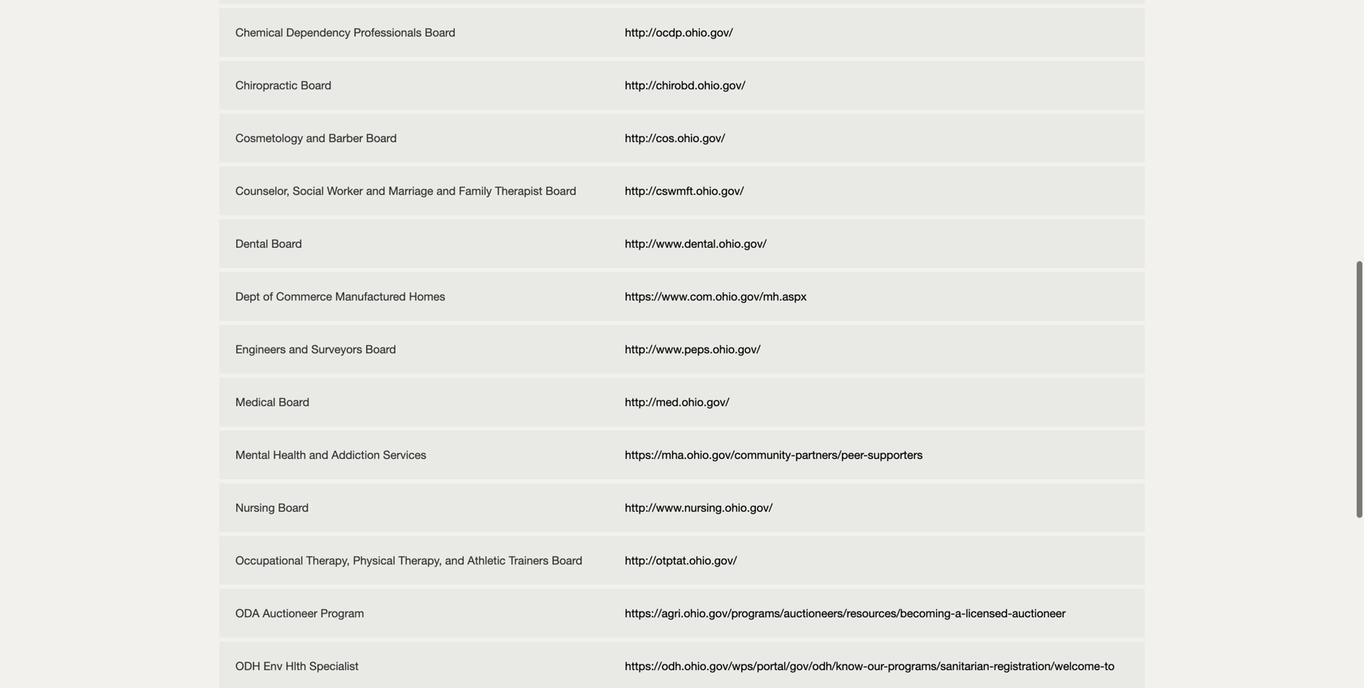 Task type: vqa. For each thing, say whether or not it's contained in the screenshot.


Task type: locate. For each thing, give the bounding box(es) containing it.
https://mha.ohio.gov/community-partners/peer-supporters link
[[625, 448, 923, 461]]

programs/sanitarian-
[[888, 659, 994, 673]]

https://odh.ohio.gov/wps/portal/gov/odh/know-
[[625, 659, 868, 673]]

and
[[306, 131, 326, 145], [366, 184, 386, 197], [437, 184, 456, 197], [289, 342, 308, 356], [309, 448, 329, 461], [445, 554, 465, 567]]

board right medical
[[279, 395, 310, 409]]

professionals
[[354, 26, 422, 39]]

therapy, right the physical
[[399, 554, 442, 567]]

auctioneer
[[263, 606, 318, 620]]

https://odh.ohio.gov/wps/portal/gov/odh/know-our-programs/sanitarian-registration/welcome-to link
[[625, 659, 1115, 673]]

2 therapy, from the left
[[399, 554, 442, 567]]

physical
[[353, 554, 396, 567]]

odh env hlth specialist
[[236, 659, 359, 673]]

and left the athletic
[[445, 554, 465, 567]]

http://med.ohio.gov/ link
[[625, 395, 730, 409]]

1 horizontal spatial therapy,
[[399, 554, 442, 567]]

licensed-
[[966, 606, 1013, 620]]

hlth
[[286, 659, 306, 673]]

dept
[[236, 290, 260, 303]]

engineers and surveyors board
[[236, 342, 396, 356]]

https://odh.ohio.gov/wps/portal/gov/odh/know-our-programs/sanitarian-registration/welcome-to
[[625, 659, 1115, 673]]

family
[[459, 184, 492, 197]]

of
[[263, 290, 273, 303]]

http://www.peps.ohio.gov/ link
[[625, 342, 761, 356]]

https://agri.ohio.gov/programs/auctioneers/resources/becoming-a-licensed-auctioneer
[[625, 606, 1066, 620]]

http://ocdp.ohio.gov/
[[625, 26, 733, 39]]

http://med.ohio.gov/
[[625, 395, 730, 409]]

0 horizontal spatial therapy,
[[306, 554, 350, 567]]

services
[[383, 448, 427, 461]]

http://otptat.ohio.gov/ link
[[625, 554, 737, 567]]

chemical dependency professionals board
[[236, 26, 456, 39]]

dental
[[236, 237, 268, 250]]

board right the surveyors
[[366, 342, 396, 356]]

nursing
[[236, 501, 275, 514]]

https://mha.ohio.gov/community-partners/peer-supporters
[[625, 448, 923, 461]]

occupational
[[236, 554, 303, 567]]

trainers
[[509, 554, 549, 567]]

odh
[[236, 659, 260, 673]]

http://ocdp.ohio.gov/ link
[[625, 26, 733, 39]]

board right therapist
[[546, 184, 577, 197]]

therapy, left the physical
[[306, 554, 350, 567]]

counselor,
[[236, 184, 290, 197]]

http://cos.ohio.gov/
[[625, 131, 725, 145]]

board right chiropractic on the left top of the page
[[301, 78, 332, 92]]

board
[[425, 26, 456, 39], [301, 78, 332, 92], [366, 131, 397, 145], [546, 184, 577, 197], [271, 237, 302, 250], [366, 342, 396, 356], [279, 395, 310, 409], [278, 501, 309, 514], [552, 554, 583, 567]]

homes
[[409, 290, 445, 303]]

therapy,
[[306, 554, 350, 567], [399, 554, 442, 567]]

env
[[264, 659, 283, 673]]

and right the worker
[[366, 184, 386, 197]]

oda auctioneer program
[[236, 606, 364, 620]]

worker
[[327, 184, 363, 197]]

surveyors
[[311, 342, 362, 356]]

and right health
[[309, 448, 329, 461]]

https://mha.ohio.gov/community-
[[625, 448, 796, 461]]

manufactured
[[335, 290, 406, 303]]

marriage
[[389, 184, 434, 197]]



Task type: describe. For each thing, give the bounding box(es) containing it.
cosmetology
[[236, 131, 303, 145]]

http://otptat.ohio.gov/
[[625, 554, 737, 567]]

chemical
[[236, 26, 283, 39]]

and left family
[[437, 184, 456, 197]]

dept of commerce manufactured homes
[[236, 290, 445, 303]]

a-
[[956, 606, 966, 620]]

and left barber
[[306, 131, 326, 145]]

our-
[[868, 659, 889, 673]]

counselor, social worker and marriage and family therapist board
[[236, 184, 577, 197]]

1 therapy, from the left
[[306, 554, 350, 567]]

mental
[[236, 448, 270, 461]]

board right the 'dental'
[[271, 237, 302, 250]]

dependency
[[286, 26, 351, 39]]

oda
[[236, 606, 260, 620]]

supporters
[[868, 448, 923, 461]]

barber
[[329, 131, 363, 145]]

nursing board
[[236, 501, 309, 514]]

and right engineers
[[289, 342, 308, 356]]

http://www.dental.ohio.gov/
[[625, 237, 767, 250]]

registration/welcome-
[[994, 659, 1105, 673]]

specialist
[[310, 659, 359, 673]]

http://cswmft.ohio.gov/
[[625, 184, 744, 197]]

http://www.peps.ohio.gov/
[[625, 342, 761, 356]]

chiropractic board
[[236, 78, 332, 92]]

board right trainers
[[552, 554, 583, 567]]

auctioneer
[[1013, 606, 1066, 620]]

chiropractic
[[236, 78, 298, 92]]

https://www.com.ohio.gov/mh.aspx
[[625, 290, 807, 303]]

https://agri.ohio.gov/programs/auctioneers/resources/becoming-
[[625, 606, 956, 620]]

board right barber
[[366, 131, 397, 145]]

commerce
[[276, 290, 332, 303]]

mental health and addiction services
[[236, 448, 427, 461]]

dental board
[[236, 237, 302, 250]]

http://cswmft.ohio.gov/ link
[[625, 184, 744, 197]]

engineers
[[236, 342, 286, 356]]

addiction
[[332, 448, 380, 461]]

medical
[[236, 395, 276, 409]]

http://www.nursing.ohio.gov/ link
[[625, 501, 773, 514]]

http://www.nursing.ohio.gov/
[[625, 501, 773, 514]]

medical board
[[236, 395, 310, 409]]

to
[[1105, 659, 1115, 673]]

https://agri.ohio.gov/programs/auctioneers/resources/becoming-a-licensed-auctioneer link
[[625, 606, 1066, 620]]

board right the professionals
[[425, 26, 456, 39]]

social
[[293, 184, 324, 197]]

health
[[273, 448, 306, 461]]

board right nursing
[[278, 501, 309, 514]]

program
[[321, 606, 364, 620]]

partners/peer-
[[796, 448, 868, 461]]

http://www.dental.ohio.gov/ link
[[625, 237, 767, 250]]

http://chirobd.ohio.gov/ link
[[625, 78, 746, 92]]

https://www.com.ohio.gov/mh.aspx link
[[625, 290, 807, 303]]

http://chirobd.ohio.gov/
[[625, 78, 746, 92]]

cosmetology and barber board
[[236, 131, 397, 145]]

athletic
[[468, 554, 506, 567]]

http://cos.ohio.gov/ link
[[625, 131, 725, 145]]

therapist
[[495, 184, 543, 197]]

occupational therapy, physical therapy, and athletic trainers board
[[236, 554, 583, 567]]



